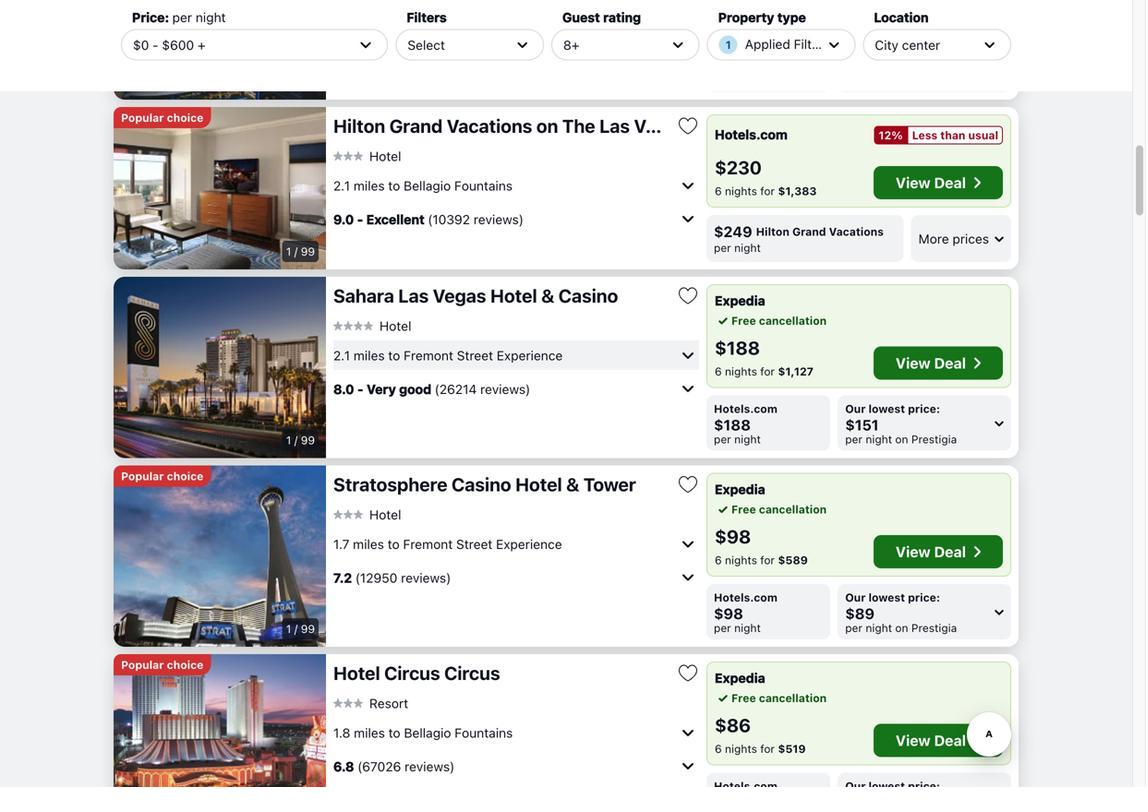 Task type: locate. For each thing, give the bounding box(es) containing it.
2 vertical spatial free cancellation
[[731, 692, 827, 705]]

circus
[[384, 663, 440, 684], [444, 663, 500, 684]]

0 vertical spatial 1 / 99
[[286, 245, 315, 258]]

3 99 from the top
[[301, 434, 315, 447]]

6 nights for $1,383
[[715, 185, 817, 198]]

2 popular from the top
[[121, 470, 164, 483]]

3 choice from the top
[[167, 659, 203, 672]]

6 down $230
[[715, 185, 722, 198]]

free
[[731, 314, 756, 327], [731, 503, 756, 516], [731, 692, 756, 705]]

hotel circus circus button
[[333, 662, 670, 685]]

1 horizontal spatial casino
[[558, 285, 618, 307]]

view deal
[[896, 174, 966, 192], [896, 355, 966, 372], [896, 543, 966, 561], [896, 732, 966, 750]]

2 bellagio from the top
[[404, 726, 451, 741]]

2 vertical spatial popular
[[121, 659, 164, 672]]

0 vertical spatial $98
[[715, 526, 751, 548]]

1 horizontal spatial grand
[[750, 44, 784, 57]]

1 vertical spatial experience
[[496, 537, 562, 552]]

$188 up 6 nights for $1,127
[[715, 337, 760, 359]]

for left "$1,127"
[[760, 365, 775, 378]]

3 6 from the top
[[715, 365, 722, 378]]

for left the $1,383
[[760, 185, 775, 198]]

our up $89
[[845, 592, 866, 604]]

vacations inside button
[[447, 115, 532, 137]]

price:
[[132, 10, 169, 25]]

our inside our lowest price: $89 per night on prestigia
[[845, 592, 866, 604]]

$1,383
[[778, 185, 817, 198]]

0 vertical spatial casino
[[558, 285, 618, 307]]

0 vertical spatial expedia
[[715, 293, 765, 308]]

3 free cancellation button from the top
[[715, 690, 827, 707]]

0 vertical spatial popular
[[121, 111, 164, 124]]

hilton up per night
[[756, 225, 789, 238]]

2 vertical spatial price:
[[908, 592, 940, 604]]

fountains
[[454, 178, 513, 193], [455, 726, 513, 741]]

hilton for hilton grand vacations
[[756, 225, 789, 238]]

choice for hilton grand vacations on the las vegas strip
[[167, 111, 203, 124]]

1 vertical spatial $98
[[714, 605, 743, 623]]

2.1 miles to fremont street experience
[[333, 348, 563, 363]]

1 horizontal spatial &
[[566, 474, 579, 495]]

las right the
[[599, 115, 630, 137]]

for for $86
[[760, 743, 775, 756]]

2 vertical spatial popular choice
[[121, 659, 203, 672]]

1 hotel button from the top
[[333, 148, 401, 164]]

6 up hotels.com $188 per night
[[715, 365, 722, 378]]

reviews) down 1.8 miles to bellagio fountains
[[405, 759, 455, 775]]

our up $302
[[845, 44, 866, 57]]

4 view from the top
[[896, 732, 931, 750]]

1 vertical spatial excellent
[[366, 212, 425, 227]]

1 free cancellation button from the top
[[715, 313, 827, 329]]

free up 6 nights for $589
[[731, 503, 756, 516]]

/ for sahara las vegas hotel & casino
[[294, 434, 298, 447]]

0 vertical spatial hotels.com
[[715, 127, 788, 142]]

expedia down hotels.com $188 per night
[[715, 482, 765, 497]]

6.8
[[333, 759, 354, 775]]

1 vertical spatial casino
[[452, 474, 511, 495]]

cancellation up $519 at right bottom
[[759, 692, 827, 705]]

view for $230
[[896, 174, 931, 192]]

0 vertical spatial choice
[[167, 111, 203, 124]]

fremont up 7.2 (12950 reviews)
[[403, 537, 453, 552]]

1 horizontal spatial circus
[[444, 663, 500, 684]]

on inside our lowest price: $151 per night on prestigia
[[895, 433, 908, 446]]

1 our from the top
[[845, 44, 866, 57]]

expedia for $86
[[715, 671, 765, 686]]

1 vertical spatial $188
[[714, 416, 751, 434]]

1 vertical spatial cancellation
[[759, 503, 827, 516]]

7.2 (12950 reviews)
[[333, 570, 451, 586]]

deal
[[934, 174, 966, 192], [934, 355, 966, 372], [934, 543, 966, 561], [934, 732, 966, 750]]

fountains down hotel circus circus button
[[455, 726, 513, 741]]

hilton up 2.1 miles to bellagio fountains
[[333, 115, 385, 137]]

1 street from the top
[[457, 348, 493, 363]]

1 vertical spatial free cancellation
[[731, 503, 827, 516]]

2 view deal from the top
[[896, 355, 966, 372]]

casino
[[558, 285, 618, 307], [452, 474, 511, 495]]

hilton inside button
[[333, 115, 385, 137]]

1
[[726, 38, 731, 51], [286, 245, 291, 258], [286, 434, 291, 447], [286, 623, 291, 636]]

location
[[874, 10, 929, 25]]

1 free from the top
[[731, 314, 756, 327]]

& up 2.1 miles to fremont street experience button
[[541, 285, 554, 307]]

popular choice button for stratosphere casino hotel & tower
[[114, 466, 211, 487]]

popular for hilton grand vacations on the las vegas strip
[[121, 111, 164, 124]]

0 vertical spatial hilton
[[714, 44, 747, 57]]

2 popular choice from the top
[[121, 470, 203, 483]]

free cancellation button for $188
[[715, 313, 827, 329]]

experience inside 1.7 miles to fremont street experience button
[[496, 537, 562, 552]]

vegas
[[634, 115, 687, 137], [433, 285, 486, 307]]

$98
[[715, 526, 751, 548], [714, 605, 743, 623]]

1 1 / 99 from the top
[[286, 245, 315, 258]]

2 6 from the top
[[715, 185, 722, 198]]

1 2.1 from the top
[[333, 178, 350, 193]]

view
[[896, 174, 931, 192], [896, 355, 931, 372], [896, 543, 931, 561], [896, 732, 931, 750]]

deal for $230
[[934, 174, 966, 192]]

hotel up 2.1 miles to fremont street experience button
[[490, 285, 537, 307]]

1 vertical spatial choice
[[167, 470, 203, 483]]

1 horizontal spatial las
[[599, 115, 630, 137]]

6 down $86
[[715, 743, 722, 756]]

0 vertical spatial free cancellation
[[731, 314, 827, 327]]

grand inside 'hilton grand vacations $347'
[[750, 44, 784, 57]]

6 for $98
[[715, 554, 722, 567]]

bellagio up 9.0 - excellent (10392 reviews)
[[404, 178, 451, 193]]

view deal button for $86
[[873, 724, 1003, 758]]

view deal button for $188
[[873, 347, 1003, 380]]

on for tower
[[895, 622, 908, 635]]

price:
[[908, 44, 940, 57], [908, 403, 940, 416], [908, 592, 940, 604]]

0 vertical spatial excellent
[[366, 33, 424, 49]]

to
[[388, 178, 400, 193], [388, 348, 400, 363], [388, 537, 400, 552], [388, 726, 400, 741]]

1 vertical spatial on
[[895, 433, 908, 446]]

hilton for hilton grand vacations $347
[[714, 44, 747, 57]]

2 free from the top
[[731, 503, 756, 516]]

1 vertical spatial prestigia
[[911, 622, 957, 635]]

vacations for $347
[[787, 44, 842, 57]]

2 popular choice button from the top
[[114, 466, 211, 487]]

3 cancellation from the top
[[759, 692, 827, 705]]

3 / from the top
[[294, 623, 298, 636]]

night inside our lowest price: $151 per night on prestigia
[[866, 433, 892, 446]]

1 vertical spatial vacations
[[447, 115, 532, 137]]

bellagio for circus
[[404, 726, 451, 741]]

0 vertical spatial /
[[294, 245, 298, 258]]

hotels.com $98 per night
[[714, 592, 777, 635]]

hotel up "resort" button
[[333, 663, 380, 684]]

2 free cancellation button from the top
[[715, 501, 827, 518]]

0 vertical spatial grand
[[750, 44, 784, 57]]

2 expedia from the top
[[715, 482, 765, 497]]

free cancellation button for $98
[[715, 501, 827, 518]]

lowest up $151
[[869, 403, 905, 416]]

fremont
[[404, 348, 453, 363], [403, 537, 453, 552]]

1 vertical spatial filters
[[794, 36, 830, 52]]

vacations up 2.1 miles to bellagio fountains button
[[447, 115, 532, 137]]

2 vertical spatial cancellation
[[759, 692, 827, 705]]

3 expedia from the top
[[715, 671, 765, 686]]

cancellation
[[759, 314, 827, 327], [759, 503, 827, 516], [759, 692, 827, 705]]

vegas up 2.1 miles to fremont street experience
[[433, 285, 486, 307]]

circus up 1.8 miles to bellagio fountains button
[[444, 663, 500, 684]]

popular choice for hotel circus circus
[[121, 659, 203, 672]]

price: inside our lowest price: $89 per night on prestigia
[[908, 592, 940, 604]]

2 vertical spatial on
[[895, 622, 908, 635]]

choice for stratosphere casino hotel & tower
[[167, 470, 203, 483]]

1 view deal from the top
[[896, 174, 966, 192]]

4 6 from the top
[[715, 554, 722, 567]]

cancellation up $589
[[759, 503, 827, 516]]

3 1 / 99 from the top
[[286, 623, 315, 636]]

2 nights from the top
[[725, 185, 757, 198]]

free cancellation up $519 at right bottom
[[731, 692, 827, 705]]

2.1 for hilton grand vacations on the las vegas strip
[[333, 178, 350, 193]]

1 vertical spatial expedia
[[715, 482, 765, 497]]

1 vertical spatial free cancellation button
[[715, 501, 827, 518]]

2 vertical spatial popular choice button
[[114, 655, 211, 676]]

2 vertical spatial choice
[[167, 659, 203, 672]]

& inside button
[[541, 285, 554, 307]]

5 nights from the top
[[725, 743, 757, 756]]

1 nights from the top
[[725, 6, 757, 19]]

to down 'resort'
[[388, 726, 400, 741]]

2.1 miles to bellagio fountains
[[333, 178, 513, 193]]

fountains for circus
[[455, 726, 513, 741]]

3 deal from the top
[[934, 543, 966, 561]]

0 vertical spatial 2.1
[[333, 178, 350, 193]]

grand down property type
[[750, 44, 784, 57]]

0 horizontal spatial &
[[541, 285, 554, 307]]

free cancellation button
[[715, 313, 827, 329], [715, 501, 827, 518], [715, 690, 827, 707]]

1 vertical spatial &
[[566, 474, 579, 495]]

(67026
[[357, 759, 401, 775]]

vacations inside 'hilton grand vacations $347'
[[787, 44, 842, 57]]

vacations down type
[[787, 44, 842, 57]]

expedia down per night
[[715, 293, 765, 308]]

1 vertical spatial our
[[845, 403, 866, 416]]

free cancellation up $589
[[731, 503, 827, 516]]

2 vertical spatial lowest
[[869, 592, 905, 604]]

2.1 miles to bellagio fountains button
[[333, 171, 699, 200]]

free cancellation for $188
[[731, 314, 827, 327]]

to for hotel
[[388, 726, 400, 741]]

usual
[[968, 129, 998, 142]]

1 vertical spatial fountains
[[455, 726, 513, 741]]

reviews) right (3133
[[466, 33, 516, 49]]

2 lowest from the top
[[869, 403, 905, 416]]

circus up 'resort'
[[384, 663, 440, 684]]

fountains up (10392 at the left top of the page
[[454, 178, 513, 193]]

prestigia for $98
[[911, 622, 957, 635]]

hilton up $347
[[714, 44, 747, 57]]

1 99 from the top
[[301, 75, 315, 88]]

to up 9.0 - excellent (10392 reviews)
[[388, 178, 400, 193]]

prices
[[952, 231, 989, 246]]

vacations left more
[[829, 225, 884, 238]]

$188 down 6 nights for $1,127
[[714, 416, 751, 434]]

1 popular choice from the top
[[121, 111, 203, 124]]

city
[[875, 37, 899, 52]]

popular choice button
[[114, 107, 211, 128], [114, 466, 211, 487], [114, 655, 211, 676]]

3 popular choice button from the top
[[114, 655, 211, 676]]

3 view deal button from the top
[[873, 536, 1003, 569]]

1 vertical spatial las
[[398, 285, 429, 307]]

bellagio
[[404, 178, 451, 193], [404, 726, 451, 741]]

4 deal from the top
[[934, 732, 966, 750]]

2 vertical spatial vacations
[[829, 225, 884, 238]]

- right 9.0
[[357, 212, 363, 227]]

1 vertical spatial price:
[[908, 403, 940, 416]]

nights
[[725, 6, 757, 19], [725, 185, 757, 198], [725, 365, 757, 378], [725, 554, 757, 567], [725, 743, 757, 756]]

on
[[536, 115, 558, 137], [895, 433, 908, 446], [895, 622, 908, 635]]

0 horizontal spatial grand
[[389, 115, 443, 137]]

vacations
[[787, 44, 842, 57], [447, 115, 532, 137], [829, 225, 884, 238]]

grand down the $1,383
[[792, 225, 826, 238]]

nights up hotels.com $188 per night
[[725, 365, 757, 378]]

2 vertical spatial expedia
[[715, 671, 765, 686]]

las right sahara
[[398, 285, 429, 307]]

1 vertical spatial fremont
[[403, 537, 453, 552]]

1 vertical spatial 2.1
[[333, 348, 350, 363]]

excellent left (3133
[[366, 33, 424, 49]]

1 / from the top
[[294, 245, 298, 258]]

cancellation up "$1,127"
[[759, 314, 827, 327]]

hilton grand vacations on the las vegas strip, (las vegas, usa) image
[[114, 107, 326, 270]]

99 for hilton grand vacations on the las vegas strip
[[301, 245, 315, 258]]

popular choice for stratosphere casino hotel & tower
[[121, 470, 203, 483]]

1 free cancellation from the top
[[731, 314, 827, 327]]

stratosphere casino hotel & tower
[[333, 474, 636, 495]]

2.1
[[333, 178, 350, 193], [333, 348, 350, 363]]

3 for from the top
[[760, 365, 775, 378]]

lowest inside our lowest price: $302
[[869, 44, 905, 57]]

2 vertical spatial hotels.com
[[714, 592, 777, 604]]

0 horizontal spatial casino
[[452, 474, 511, 495]]

hotel circus circus, (las vegas, usa) image
[[114, 655, 326, 788]]

filters up - excellent (3133 reviews)
[[407, 10, 447, 25]]

1 horizontal spatial filters
[[794, 36, 830, 52]]

3 free cancellation from the top
[[731, 692, 827, 705]]

1 vertical spatial popular choice
[[121, 470, 203, 483]]

prestigia
[[911, 433, 957, 446], [911, 622, 957, 635]]

1 popular from the top
[[121, 111, 164, 124]]

3 view from the top
[[896, 543, 931, 561]]

1 price: from the top
[[908, 44, 940, 57]]

view deal for $230
[[896, 174, 966, 192]]

6
[[715, 6, 722, 19], [715, 185, 722, 198], [715, 365, 722, 378], [715, 554, 722, 567], [715, 743, 722, 756]]

expedia for $188
[[715, 293, 765, 308]]

expedia
[[715, 293, 765, 308], [715, 482, 765, 497], [715, 671, 765, 686]]

lowest up $89
[[869, 592, 905, 604]]

our inside our lowest price: $151 per night on prestigia
[[845, 403, 866, 416]]

miles for hotel
[[354, 726, 385, 741]]

bellagio up 6.8 (67026 reviews)
[[404, 726, 451, 741]]

to up the very
[[388, 348, 400, 363]]

view deal button for $98
[[873, 536, 1003, 569]]

0 vertical spatial free cancellation button
[[715, 313, 827, 329]]

3 view deal from the top
[[896, 543, 966, 561]]

0 vertical spatial experience
[[497, 348, 563, 363]]

1 view deal button from the top
[[873, 166, 1003, 199]]

- for 9.0 - excellent (10392 reviews)
[[357, 212, 363, 227]]

vegas left strip
[[634, 115, 687, 137]]

resort button
[[333, 696, 408, 712]]

1 lowest from the top
[[869, 44, 905, 57]]

0 vertical spatial prestigia
[[911, 433, 957, 446]]

miles up the very
[[354, 348, 385, 363]]

0 vertical spatial free
[[731, 314, 756, 327]]

1 for from the top
[[760, 6, 775, 19]]

our up $151
[[845, 403, 866, 416]]

1 vertical spatial /
[[294, 434, 298, 447]]

hotel up 1.7 miles to fremont street experience button at the bottom of the page
[[515, 474, 562, 495]]

lowest inside our lowest price: $151 per night on prestigia
[[869, 403, 905, 416]]

2 vertical spatial free cancellation button
[[715, 690, 827, 707]]

1.8 miles to bellagio fountains
[[333, 726, 513, 741]]

2 99 from the top
[[301, 245, 315, 258]]

2 street from the top
[[456, 537, 493, 552]]

1 vertical spatial street
[[456, 537, 493, 552]]

popular for hotel circus circus
[[121, 659, 164, 672]]

nights left $589
[[725, 554, 757, 567]]

price: inside our lowest price: $151 per night on prestigia
[[908, 403, 940, 416]]

experience down the sahara las vegas hotel & casino button
[[497, 348, 563, 363]]

1 vertical spatial bellagio
[[404, 726, 451, 741]]

free cancellation button up 6 nights for $589
[[715, 501, 827, 518]]

prestigia right $89
[[911, 622, 957, 635]]

select
[[408, 37, 445, 52]]

filters
[[407, 10, 447, 25], [794, 36, 830, 52]]

2 choice from the top
[[167, 470, 203, 483]]

prestigia right $151
[[911, 433, 957, 446]]

1 prestigia from the top
[[911, 433, 957, 446]]

1 bellagio from the top
[[404, 178, 451, 193]]

3 price: from the top
[[908, 592, 940, 604]]

3 popular choice from the top
[[121, 659, 203, 672]]

fremont up 8.0 - very good (26214 reviews)
[[404, 348, 453, 363]]

free up 6 nights for $1,127
[[731, 314, 756, 327]]

1.7 miles to fremont street experience button
[[333, 530, 699, 559]]

price: for $98
[[908, 592, 940, 604]]

0 vertical spatial our
[[845, 44, 866, 57]]

2 our from the top
[[845, 403, 866, 416]]

expedia up $86
[[715, 671, 765, 686]]

miles right 1.7
[[353, 537, 384, 552]]

8.0
[[333, 382, 354, 397]]

hilton inside 'hilton grand vacations $347'
[[714, 44, 747, 57]]

2.1 up 9.0
[[333, 178, 350, 193]]

$0
[[133, 37, 149, 52]]

filters down type
[[794, 36, 830, 52]]

lowest inside our lowest price: $89 per night on prestigia
[[869, 592, 905, 604]]

applied filters
[[745, 36, 830, 52]]

hotel button down sahara
[[333, 318, 411, 334]]

0 vertical spatial price:
[[908, 44, 940, 57]]

4 view deal button from the top
[[873, 724, 1003, 758]]

free cancellation for $86
[[731, 692, 827, 705]]

grand inside hilton grand vacations on the las vegas strip button
[[389, 115, 443, 137]]

our
[[845, 44, 866, 57], [845, 403, 866, 416], [845, 592, 866, 604]]

1 view from the top
[[896, 174, 931, 192]]

grand up 2.1 miles to bellagio fountains
[[389, 115, 443, 137]]

per inside the hotels.com $98 per night
[[714, 622, 731, 635]]

hotel button
[[333, 148, 401, 164], [333, 318, 411, 334], [333, 507, 401, 523]]

2 vertical spatial 1 / 99
[[286, 623, 315, 636]]

for for $230
[[760, 185, 775, 198]]

3 hotel button from the top
[[333, 507, 401, 523]]

0 vertical spatial on
[[536, 115, 558, 137]]

2 deal from the top
[[934, 355, 966, 372]]

4 nights from the top
[[725, 554, 757, 567]]

1 for sahara las vegas hotel & casino
[[286, 434, 291, 447]]

hilton grand vacations
[[756, 225, 884, 238]]

0 horizontal spatial vegas
[[433, 285, 486, 307]]

2 prestigia from the top
[[911, 622, 957, 635]]

miles right 1.8
[[354, 726, 385, 741]]

1 vertical spatial popular
[[121, 470, 164, 483]]

1 experience from the top
[[497, 348, 563, 363]]

-
[[357, 33, 363, 49], [152, 37, 158, 52], [357, 212, 363, 227], [357, 382, 364, 397]]

1 vertical spatial lowest
[[869, 403, 905, 416]]

2 2.1 from the top
[[333, 348, 350, 363]]

night inside the hotels.com $98 per night
[[734, 622, 761, 635]]

hotel button down 'stratosphere'
[[333, 507, 401, 523]]

night
[[196, 10, 226, 25], [734, 241, 761, 254], [734, 433, 761, 446], [866, 433, 892, 446], [734, 622, 761, 635], [866, 622, 892, 635]]

&
[[541, 285, 554, 307], [566, 474, 579, 495]]

street
[[457, 348, 493, 363], [456, 537, 493, 552]]

prestigia inside our lowest price: $89 per night on prestigia
[[911, 622, 957, 635]]

0 vertical spatial popular choice button
[[114, 107, 211, 128]]

1 horizontal spatial hilton
[[714, 44, 747, 57]]

our lowest price: $302
[[845, 44, 940, 75]]

1 choice from the top
[[167, 111, 203, 124]]

for left $519 at right bottom
[[760, 743, 775, 756]]

3 free from the top
[[731, 692, 756, 705]]

expedia for $98
[[715, 482, 765, 497]]

0 horizontal spatial las
[[398, 285, 429, 307]]

2 view from the top
[[896, 355, 931, 372]]

street up '(26214'
[[457, 348, 493, 363]]

0 vertical spatial lowest
[[869, 44, 905, 57]]

excellent
[[366, 33, 424, 49], [366, 212, 425, 227]]

1 vertical spatial grand
[[389, 115, 443, 137]]

1 6 from the top
[[715, 6, 722, 19]]

4 for from the top
[[760, 554, 775, 567]]

hotel button for hilton
[[333, 148, 401, 164]]

0 horizontal spatial hilton
[[333, 115, 385, 137]]

- right the $0
[[152, 37, 158, 52]]

5 6 from the top
[[715, 743, 722, 756]]

3 lowest from the top
[[869, 592, 905, 604]]

hotels.com down 6 nights for $1,127
[[714, 403, 777, 416]]

1 vertical spatial 1 / 99
[[286, 434, 315, 447]]

on right $89
[[895, 622, 908, 635]]

3 popular from the top
[[121, 659, 164, 672]]

2 vertical spatial /
[[294, 623, 298, 636]]

0 vertical spatial popular choice
[[121, 111, 203, 124]]

on inside our lowest price: $89 per night on prestigia
[[895, 622, 908, 635]]

2 / from the top
[[294, 434, 298, 447]]

1 vertical spatial free
[[731, 503, 756, 516]]

2 experience from the top
[[496, 537, 562, 552]]

1 popular choice button from the top
[[114, 107, 211, 128]]

$230
[[715, 157, 762, 178]]

our for $188
[[845, 403, 866, 416]]

1.7 miles to fremont street experience
[[333, 537, 562, 552]]

cancellation for $98
[[759, 503, 827, 516]]

view deal for $188
[[896, 355, 966, 372]]

2.1 up 8.0
[[333, 348, 350, 363]]

less
[[912, 129, 938, 142]]

reviews) down the 1.7 miles to fremont street experience in the bottom of the page
[[401, 570, 451, 586]]

free cancellation button up 6 nights for $1,127
[[715, 313, 827, 329]]

9.0 - excellent (10392 reviews)
[[333, 212, 524, 227]]

3 nights from the top
[[725, 365, 757, 378]]

2 horizontal spatial hilton
[[756, 225, 789, 238]]

1 / 99 for sahara las vegas hotel & casino
[[286, 434, 315, 447]]

more prices
[[919, 231, 989, 246]]

0 vertical spatial vegas
[[634, 115, 687, 137]]

0 horizontal spatial circus
[[384, 663, 440, 684]]

$98 down 6 nights for $589
[[714, 605, 743, 623]]

0 vertical spatial vacations
[[787, 44, 842, 57]]

free up $86
[[731, 692, 756, 705]]

2 1 / 99 from the top
[[286, 434, 315, 447]]

lowest for $98
[[869, 592, 905, 604]]

- right 8.0
[[357, 382, 364, 397]]

5 for from the top
[[760, 743, 775, 756]]

2 vertical spatial free
[[731, 692, 756, 705]]

2 for from the top
[[760, 185, 775, 198]]

hotels.com for $98
[[714, 592, 777, 604]]

to up 7.2 (12950 reviews)
[[388, 537, 400, 552]]

1 vertical spatial hilton
[[333, 115, 385, 137]]

2 free cancellation from the top
[[731, 503, 827, 516]]

0 vertical spatial &
[[541, 285, 554, 307]]

for left type
[[760, 6, 775, 19]]

street down stratosphere casino hotel & tower
[[456, 537, 493, 552]]

experience down stratosphere casino hotel & tower "button" on the bottom of page
[[496, 537, 562, 552]]

nights down $86
[[725, 743, 757, 756]]

nights down $230
[[725, 185, 757, 198]]

experience
[[497, 348, 563, 363], [496, 537, 562, 552]]

on left the
[[536, 115, 558, 137]]

2 price: from the top
[[908, 403, 940, 416]]

2.1 for sahara las vegas hotel & casino
[[333, 348, 350, 363]]

2 horizontal spatial grand
[[792, 225, 826, 238]]

hotels.com $188 per night
[[714, 403, 777, 446]]

4 99 from the top
[[301, 623, 315, 636]]

1 expedia from the top
[[715, 293, 765, 308]]

for
[[760, 6, 775, 19], [760, 185, 775, 198], [760, 365, 775, 378], [760, 554, 775, 567], [760, 743, 775, 756]]

free for $86
[[731, 692, 756, 705]]

experience inside 2.1 miles to fremont street experience button
[[497, 348, 563, 363]]

4 view deal from the top
[[896, 732, 966, 750]]

2 vertical spatial hilton
[[756, 225, 789, 238]]

6 up the hotels.com $98 per night
[[715, 554, 722, 567]]

0 vertical spatial fremont
[[404, 348, 453, 363]]

fremont for las
[[404, 348, 453, 363]]

2 cancellation from the top
[[759, 503, 827, 516]]

popular choice for hilton grand vacations on the las vegas strip
[[121, 111, 203, 124]]

reviews) down 2.1 miles to fremont street experience button
[[480, 382, 530, 397]]

2 view deal button from the top
[[873, 347, 1003, 380]]

free cancellation up 6 nights for $1,127
[[731, 314, 827, 327]]

6 up $347
[[715, 6, 722, 19]]

las
[[599, 115, 630, 137], [398, 285, 429, 307]]

1 deal from the top
[[934, 174, 966, 192]]

per inside our lowest price: $151 per night on prestigia
[[845, 433, 863, 446]]

3 our from the top
[[845, 592, 866, 604]]

0 vertical spatial street
[[457, 348, 493, 363]]

hotels.com up $230
[[715, 127, 788, 142]]

$188
[[715, 337, 760, 359], [714, 416, 751, 434]]

prestigia inside our lowest price: $151 per night on prestigia
[[911, 433, 957, 446]]

on for &
[[895, 433, 908, 446]]

0 horizontal spatial filters
[[407, 10, 447, 25]]

1 cancellation from the top
[[759, 314, 827, 327]]

1 circus from the left
[[384, 663, 440, 684]]

hotels.com
[[715, 127, 788, 142], [714, 403, 777, 416], [714, 592, 777, 604]]

hotels.com down 6 nights for $589
[[714, 592, 777, 604]]

excellent down 2.1 miles to bellagio fountains
[[366, 212, 425, 227]]

0 vertical spatial bellagio
[[404, 178, 451, 193]]

hotel button up 2.1 miles to bellagio fountains
[[333, 148, 401, 164]]

view for $86
[[896, 732, 931, 750]]

on right $151
[[895, 433, 908, 446]]

1 vertical spatial popular choice button
[[114, 466, 211, 487]]

& left tower
[[566, 474, 579, 495]]



Task type: describe. For each thing, give the bounding box(es) containing it.
choice for hotel circus circus
[[167, 659, 203, 672]]

stratosphere casino hotel & tower button
[[333, 473, 670, 496]]

to for hilton
[[388, 178, 400, 193]]

very
[[367, 382, 396, 397]]

nights for $230
[[725, 185, 757, 198]]

fremont for casino
[[403, 537, 453, 552]]

deal for $98
[[934, 543, 966, 561]]

guest
[[562, 10, 600, 25]]

$249
[[714, 223, 752, 241]]

nights for $188
[[725, 365, 757, 378]]

6 for $230
[[715, 185, 722, 198]]

casino inside the sahara las vegas hotel & casino button
[[558, 285, 618, 307]]

lowest for $188
[[869, 403, 905, 416]]

1 vertical spatial vegas
[[433, 285, 486, 307]]

1 horizontal spatial vegas
[[634, 115, 687, 137]]

price: for $188
[[908, 403, 940, 416]]

(26214
[[435, 382, 477, 397]]

night inside our lowest price: $89 per night on prestigia
[[866, 622, 892, 635]]

resort
[[369, 696, 408, 711]]

price: inside our lowest price: $302
[[908, 44, 940, 57]]

/ for stratosphere casino hotel & tower
[[294, 623, 298, 636]]

sahara
[[333, 285, 394, 307]]

experience for hotel
[[497, 348, 563, 363]]

per inside hotels.com $188 per night
[[714, 433, 731, 446]]

99 for stratosphere casino hotel & tower
[[301, 623, 315, 636]]

1.8 miles to bellagio fountains button
[[333, 718, 699, 748]]

cancellation for $188
[[759, 314, 827, 327]]

property type
[[718, 10, 806, 25]]

12% less than usual
[[879, 129, 998, 142]]

99 for sahara las vegas hotel & casino
[[301, 434, 315, 447]]

price: per night
[[132, 10, 226, 25]]

fountains for vacations
[[454, 178, 513, 193]]

strip
[[691, 115, 734, 137]]

per inside our lowest price: $89 per night on prestigia
[[845, 622, 863, 635]]

2.1 miles to fremont street experience button
[[333, 341, 699, 370]]

+
[[198, 37, 206, 52]]

7.2
[[333, 570, 352, 586]]

experience for &
[[496, 537, 562, 552]]

99 button
[[114, 0, 326, 100]]

hotels.com for $188
[[714, 403, 777, 416]]

guest rating
[[562, 10, 641, 25]]

(10392
[[428, 212, 470, 227]]

stratosphere
[[333, 474, 447, 495]]

$519
[[778, 743, 806, 756]]

view deal for $98
[[896, 543, 966, 561]]

hilton grand vacations on the las vegas strip
[[333, 115, 734, 137]]

& inside "button"
[[566, 474, 579, 495]]

(12950
[[355, 570, 397, 586]]

elara by hilton grand vacations - center strip, (las vegas, usa) image
[[114, 0, 326, 100]]

to for sahara
[[388, 348, 400, 363]]

sahara las vegas hotel & casino, (las vegas, usa) image
[[114, 277, 326, 459]]

free cancellation for $98
[[731, 503, 827, 516]]

2 excellent from the top
[[366, 212, 425, 227]]

grand for hilton grand vacations
[[792, 225, 826, 238]]

street for vegas
[[457, 348, 493, 363]]

8.0 - very good (26214 reviews)
[[333, 382, 530, 397]]

$347
[[714, 58, 752, 75]]

view for $188
[[896, 355, 931, 372]]

miles for sahara
[[354, 348, 385, 363]]

reviews) down 2.1 miles to bellagio fountains button
[[474, 212, 524, 227]]

on inside button
[[536, 115, 558, 137]]

popular choice button for hilton grand vacations on the las vegas strip
[[114, 107, 211, 128]]

deal for $188
[[934, 355, 966, 372]]

6 nights for $1,820
[[715, 6, 817, 19]]

the
[[562, 115, 595, 137]]

hilton grand vacations $347
[[714, 44, 842, 75]]

hotel down 'stratosphere'
[[369, 507, 401, 522]]

$89
[[845, 605, 875, 623]]

1 for hilton grand vacations on the las vegas strip
[[286, 245, 291, 258]]

99 inside button
[[301, 75, 315, 88]]

deal for $86
[[934, 732, 966, 750]]

6.8 (67026 reviews)
[[333, 759, 455, 775]]

popular choice button for hotel circus circus
[[114, 655, 211, 676]]

6 for $188
[[715, 365, 722, 378]]

street for hotel
[[456, 537, 493, 552]]

hilton for hilton grand vacations on the las vegas strip
[[333, 115, 385, 137]]

6 nights for $589
[[715, 554, 808, 567]]

than
[[940, 129, 965, 142]]

$302
[[845, 58, 883, 75]]

nights for $98
[[725, 554, 757, 567]]

night inside hotels.com $188 per night
[[734, 433, 761, 446]]

0 vertical spatial $188
[[715, 337, 760, 359]]

applied
[[745, 36, 790, 52]]

vacations for on
[[447, 115, 532, 137]]

hilton grand vacations on the las vegas strip button
[[333, 115, 734, 138]]

stratosphere casino hotel & tower, (las vegas, usa) image
[[114, 466, 326, 647]]

tower
[[583, 474, 636, 495]]

- excellent (3133 reviews)
[[357, 33, 516, 49]]

$98 inside the hotels.com $98 per night
[[714, 605, 743, 623]]

1 / 99 for hilton grand vacations on the las vegas strip
[[286, 245, 315, 258]]

hotel circus circus
[[333, 663, 500, 684]]

$86
[[715, 715, 751, 736]]

hotel up 2.1 miles to bellagio fountains
[[369, 148, 401, 164]]

for for $98
[[760, 554, 775, 567]]

2 hotel button from the top
[[333, 318, 411, 334]]

for for $188
[[760, 365, 775, 378]]

0 vertical spatial las
[[599, 115, 630, 137]]

2 circus from the left
[[444, 663, 500, 684]]

(3133
[[428, 33, 462, 49]]

$1,127
[[778, 365, 814, 378]]

casino inside stratosphere casino hotel & tower "button"
[[452, 474, 511, 495]]

1 excellent from the top
[[366, 33, 424, 49]]

property
[[718, 10, 774, 25]]

view for $98
[[896, 543, 931, 561]]

center
[[902, 37, 940, 52]]

$188 inside hotels.com $188 per night
[[714, 416, 751, 434]]

/ for hilton grand vacations on the las vegas strip
[[294, 245, 298, 258]]

free for $188
[[731, 314, 756, 327]]

8+
[[563, 37, 579, 52]]

popular for stratosphere casino hotel & tower
[[121, 470, 164, 483]]

per night
[[714, 241, 761, 254]]

view deal button for $230
[[873, 166, 1003, 199]]

sahara las vegas hotel & casino button
[[333, 284, 670, 308]]

$1,820
[[778, 6, 817, 19]]

type
[[777, 10, 806, 25]]

0 vertical spatial filters
[[407, 10, 447, 25]]

$151
[[845, 416, 879, 434]]

- for 8.0 - very good (26214 reviews)
[[357, 382, 364, 397]]

hotel down sahara
[[380, 318, 411, 334]]

6 nights for $1,127
[[715, 365, 814, 378]]

to for stratosphere
[[388, 537, 400, 552]]

hotel inside "button"
[[515, 474, 562, 495]]

grand for hilton grand vacations $347
[[750, 44, 784, 57]]

12%
[[879, 129, 903, 142]]

our inside our lowest price: $302
[[845, 44, 866, 57]]

- left 'select'
[[357, 33, 363, 49]]

1 for stratosphere casino hotel & tower
[[286, 623, 291, 636]]

our for $98
[[845, 592, 866, 604]]

our lowest price: $89 per night on prestigia
[[845, 592, 957, 635]]

$600
[[162, 37, 194, 52]]

prestigia for $188
[[911, 433, 957, 446]]

sahara las vegas hotel & casino
[[333, 285, 618, 307]]

free cancellation button for $86
[[715, 690, 827, 707]]

view deal for $86
[[896, 732, 966, 750]]

cancellation for $86
[[759, 692, 827, 705]]

more
[[919, 231, 949, 246]]

miles for stratosphere
[[353, 537, 384, 552]]

- for $0 - $600 +
[[152, 37, 158, 52]]

rating
[[603, 10, 641, 25]]

6 for $86
[[715, 743, 722, 756]]

$0 - $600 +
[[133, 37, 206, 52]]

miles for hilton
[[354, 178, 385, 193]]

hotel button for stratosphere
[[333, 507, 401, 523]]

good
[[399, 382, 431, 397]]

our lowest price: $151 per night on prestigia
[[845, 403, 957, 446]]

$589
[[778, 554, 808, 567]]

9.0
[[333, 212, 354, 227]]

nights for $86
[[725, 743, 757, 756]]

1.8
[[333, 726, 350, 741]]

city center
[[875, 37, 940, 52]]

free for $98
[[731, 503, 756, 516]]

grand for hilton grand vacations on the las vegas strip
[[389, 115, 443, 137]]

1 / 99 for stratosphere casino hotel & tower
[[286, 623, 315, 636]]

more prices button
[[911, 215, 1011, 262]]

6 nights for $519
[[715, 743, 806, 756]]

1.7
[[333, 537, 349, 552]]



Task type: vqa. For each thing, say whether or not it's contained in the screenshot.
Check inside CHECK OUT -- / -- / --
no



